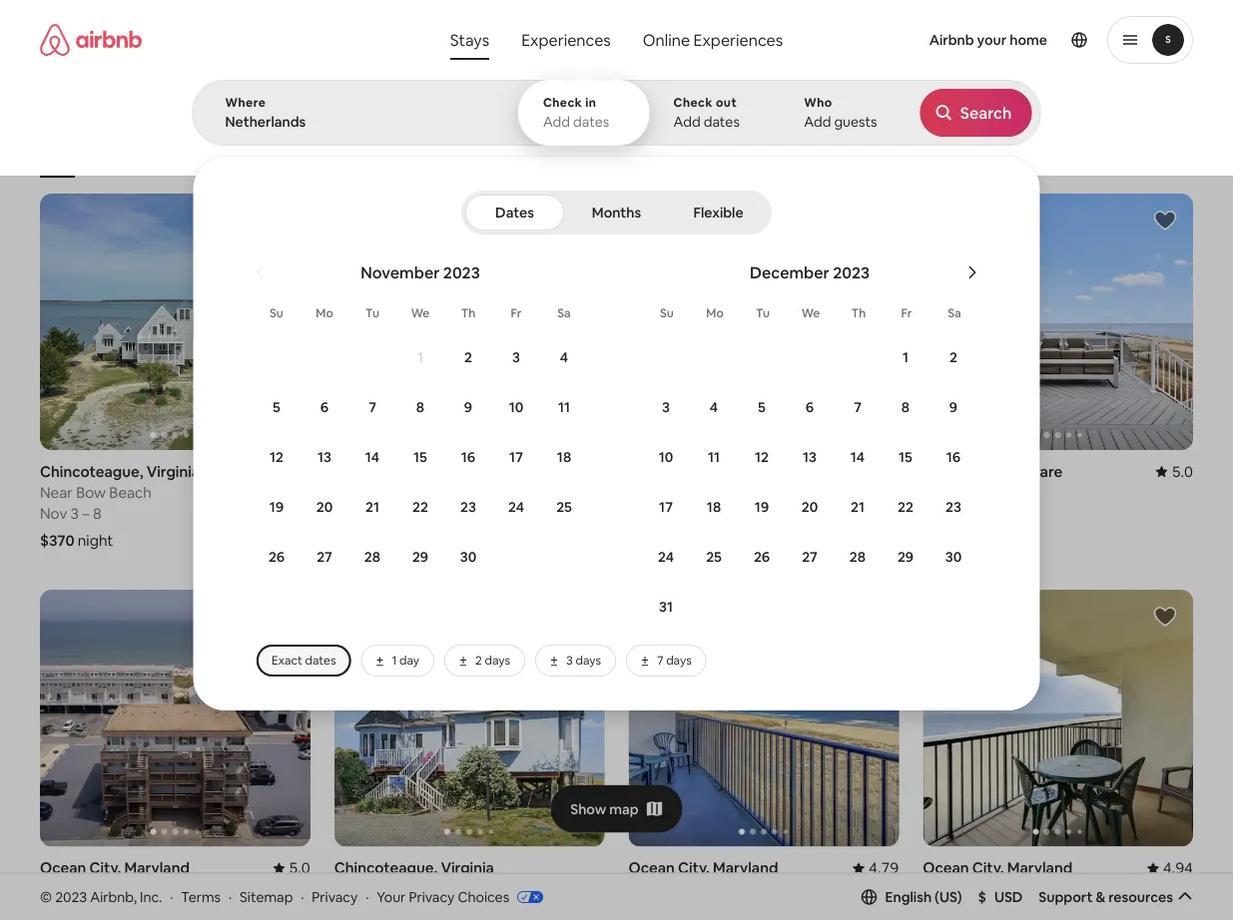 Task type: vqa. For each thing, say whether or not it's contained in the screenshot.
second 20 button from the left "20"
no



Task type: locate. For each thing, give the bounding box(es) containing it.
0 horizontal spatial 1 button
[[396, 333, 444, 381]]

add to wishlist: ocean city, maryland image
[[1153, 605, 1177, 629]]

30 inside ocean city, maryland 2 min walk to maryland beach nov 30 – dec 5
[[70, 901, 88, 920]]

the down frederica,
[[947, 483, 970, 502]]

nov left $ on the right bottom of page
[[923, 901, 950, 920]]

0 horizontal spatial 30 button
[[444, 533, 492, 581]]

1 29 from the left
[[412, 548, 428, 566]]

1 horizontal spatial dec
[[629, 504, 656, 523]]

nov down wilkins
[[334, 504, 361, 523]]

1 horizontal spatial 24 button
[[642, 533, 690, 581]]

31
[[659, 598, 673, 616]]

dates inside 'check out add dates'
[[704, 113, 740, 131]]

14 button
[[348, 433, 396, 481], [834, 433, 882, 481]]

1 horizontal spatial city,
[[678, 859, 710, 878]]

16 right 4.85
[[946, 448, 961, 466]]

check left in
[[543, 95, 582, 110]]

2 2 button from the left
[[930, 333, 978, 381]]

1 8 button from the left
[[396, 383, 444, 431]]

0 horizontal spatial 7 button
[[348, 383, 396, 431]]

7 button up 4.85
[[834, 383, 882, 431]]

2 21 from the left
[[851, 498, 865, 516]]

1 vertical spatial 18 button
[[690, 483, 738, 531]]

8
[[416, 398, 424, 416], [902, 398, 910, 416], [93, 504, 102, 523], [387, 901, 396, 920]]

1 horizontal spatial 27 button
[[786, 533, 834, 581]]

city, up $ on the right bottom of page
[[972, 859, 1004, 878]]

0 horizontal spatial 12 button
[[253, 433, 301, 481]]

0 horizontal spatial 27
[[317, 548, 332, 566]]

– down frederica,
[[974, 504, 982, 523]]

5.0 out of 5 average rating image
[[273, 859, 310, 878]]

13 button left 4.85
[[786, 433, 834, 481]]

2023 right ©
[[55, 888, 87, 906]]

0 horizontal spatial dec
[[102, 901, 130, 920]]

29 down cape charles, virginia on wilkins beach nov 5 – 10
[[412, 548, 428, 566]]

2 horizontal spatial dates
[[704, 113, 740, 131]]

min
[[52, 880, 77, 899]]

2 22 from the left
[[898, 498, 914, 516]]

1 2 button from the left
[[444, 333, 492, 381]]

15 left frederica,
[[899, 448, 913, 466]]

beach inside ocean city, maryland 2 min walk to maryland beach nov 30 – dec 5
[[200, 880, 242, 899]]

dates right 'exact' on the left bottom of the page
[[305, 653, 336, 668]]

ocean inside ocean city, maryland 2 min walk to maryland beach nov 30 – dec 5
[[40, 859, 86, 878]]

delaware inside "milford, delaware on the beach dec 12 – 17 $285 night"
[[685, 462, 752, 481]]

1 horizontal spatial night
[[666, 531, 702, 550]]

12 up $285
[[660, 504, 674, 523]]

1 16 from the left
[[461, 448, 475, 466]]

1 check from the left
[[543, 95, 582, 110]]

30 button down cape charles, virginia on wilkins beach nov 5 – 10
[[444, 533, 492, 581]]

dec inside ocean city, maryland 2 min walk to maryland beach nov 30 – dec 5
[[102, 901, 130, 920]]

16 button right 4.85
[[930, 433, 978, 481]]

december
[[750, 262, 830, 283]]

2 29 button from the left
[[882, 533, 930, 581]]

5 button
[[253, 383, 301, 431], [738, 383, 786, 431]]

1 23 button from the left
[[444, 483, 492, 531]]

28 button left $638
[[834, 533, 882, 581]]

th down december 2023
[[851, 306, 866, 321]]

0 horizontal spatial 29 button
[[396, 533, 444, 581]]

1 we from the left
[[411, 306, 430, 321]]

16 button right charles,
[[444, 433, 492, 481]]

experiences up out
[[693, 29, 783, 50]]

29 left $638
[[898, 548, 914, 566]]

22 button down charles,
[[396, 483, 444, 531]]

check inside check in add dates
[[543, 95, 582, 110]]

22 down charles,
[[412, 498, 428, 516]]

1 6 button from the left
[[301, 383, 348, 431]]

12 inside "milford, delaware on the beach dec 12 – 17 $285 night"
[[660, 504, 674, 523]]

1 city, from the left
[[89, 859, 121, 878]]

2 27 from the left
[[802, 548, 818, 566]]

add down who on the right top
[[804, 113, 831, 131]]

on inside frederica, delaware on the beach nov 20 – 25 $638 night
[[923, 483, 943, 502]]

homes
[[835, 148, 873, 163]]

beach inside chincoteague, virginia on the beach nov 3 – 8
[[385, 880, 427, 899]]

2 15 button from the left
[[882, 433, 930, 481]]

1 horizontal spatial 5 button
[[738, 383, 786, 431]]

1 14 from the left
[[365, 448, 380, 466]]

14
[[365, 448, 380, 466], [851, 448, 865, 466]]

26
[[268, 548, 285, 566], [754, 548, 770, 566]]

2 27 button from the left
[[786, 533, 834, 581]]

28 left $638
[[850, 548, 866, 566]]

group
[[40, 100, 873, 178], [40, 194, 310, 451], [334, 194, 605, 451], [629, 194, 899, 451], [923, 194, 1193, 451], [40, 590, 310, 847], [334, 590, 605, 847], [629, 590, 899, 847], [923, 590, 1193, 847]]

check inside 'check out add dates'
[[674, 95, 713, 110]]

2023 right december
[[833, 262, 870, 283]]

3 inside chincoteague, virginia on the beach nov 3 – 8
[[365, 901, 373, 920]]

– inside "milford, delaware on the beach dec 12 – 17 $285 night"
[[678, 504, 685, 523]]

profile element
[[816, 0, 1193, 80]]

12 left cape
[[270, 448, 284, 466]]

0 horizontal spatial 9
[[464, 398, 472, 416]]

0 horizontal spatial 25 button
[[540, 483, 588, 531]]

exact dates
[[272, 653, 336, 668]]

tu
[[366, 306, 379, 321], [756, 306, 770, 321]]

0 horizontal spatial mo
[[316, 306, 333, 321]]

15 button up wilkins
[[396, 433, 444, 481]]

2 night from the left
[[666, 531, 702, 550]]

check for check out add dates
[[674, 95, 713, 110]]

1 horizontal spatial 28 button
[[834, 533, 882, 581]]

1 21 from the left
[[365, 498, 379, 516]]

lakefront
[[634, 148, 689, 163]]

1 vertical spatial 25 button
[[690, 533, 738, 581]]

2 26 button from the left
[[738, 533, 786, 581]]

30 down min on the left of page
[[70, 901, 88, 920]]

maryland for ocean city, maryland on ocean city beach nov 5 – 10
[[1007, 859, 1073, 878]]

14 up wilkins
[[365, 448, 380, 466]]

1 horizontal spatial chincoteague,
[[334, 859, 438, 878]]

maryland inside ocean city, maryland on ocean city beach nov 5 – 10
[[1007, 859, 1073, 878]]

2 button for november 2023
[[444, 333, 492, 381]]

1 fr from the left
[[511, 306, 522, 321]]

airbnb,
[[90, 888, 137, 906]]

18
[[557, 448, 571, 466], [707, 498, 721, 516]]

the inside frederica, delaware on the beach nov 20 – 25 $638 night
[[947, 483, 970, 502]]

2023 right november at the top of page
[[443, 262, 480, 283]]

on inside chincoteague, virginia on the beach nov 3 – 8
[[334, 880, 355, 899]]

2 13 from the left
[[803, 448, 817, 466]]

13 left cape
[[318, 448, 331, 466]]

amazing
[[195, 148, 244, 163]]

0 horizontal spatial days
[[485, 653, 510, 668]]

1 horizontal spatial 23
[[946, 498, 961, 516]]

2 su from the left
[[660, 306, 674, 321]]

display total before taxes
[[988, 131, 1132, 146]]

2 delaware from the left
[[996, 462, 1063, 481]]

1 · from the left
[[170, 888, 173, 906]]

on for milford, delaware on the beach dec 12 – 17 $285 night
[[629, 483, 649, 502]]

1 horizontal spatial fr
[[901, 306, 912, 321]]

1 add from the left
[[543, 113, 570, 131]]

1 vertical spatial chincoteague,
[[334, 859, 438, 878]]

1 horizontal spatial 20
[[802, 498, 818, 516]]

city, inside ocean city, maryland 2 min walk to maryland beach nov 30 – dec 5
[[89, 859, 121, 878]]

1 horizontal spatial dates
[[573, 113, 609, 131]]

1 15 button from the left
[[396, 433, 444, 481]]

1 horizontal spatial 12
[[660, 504, 674, 523]]

1 6 from the left
[[320, 398, 329, 416]]

group containing amazing views
[[40, 100, 873, 178]]

2 button for december 2023
[[930, 333, 978, 381]]

the inside chincoteague, virginia on the beach nov 3 – 8
[[358, 880, 381, 899]]

mansions
[[547, 148, 600, 163]]

1 horizontal spatial 26 button
[[738, 533, 786, 581]]

0 horizontal spatial 2 button
[[444, 333, 492, 381]]

the inside "milford, delaware on the beach dec 12 – 17 $285 night"
[[652, 483, 676, 502]]

23 button down frederica,
[[930, 483, 978, 531]]

1 horizontal spatial 28
[[850, 548, 866, 566]]

1 button
[[396, 333, 444, 381], [882, 333, 930, 381]]

days left 3 days
[[485, 653, 510, 668]]

1 experiences from the left
[[521, 29, 611, 50]]

1 button for november 2023
[[396, 333, 444, 381]]

29 button
[[396, 533, 444, 581], [882, 533, 930, 581]]

2 26 from the left
[[754, 548, 770, 566]]

add up "mansions"
[[543, 113, 570, 131]]

· right terms link
[[229, 888, 232, 906]]

days for 3 days
[[576, 653, 601, 668]]

28
[[364, 548, 381, 566], [850, 548, 866, 566]]

we down the november 2023
[[411, 306, 430, 321]]

24 button
[[492, 483, 540, 531], [642, 533, 690, 581]]

1 days from the left
[[485, 653, 510, 668]]

1 horizontal spatial 14
[[851, 448, 865, 466]]

2 horizontal spatial 20
[[953, 504, 971, 523]]

virginia inside chincoteague, virginia near bow beach nov 3 – 8 $370 night
[[146, 462, 200, 481]]

10
[[509, 398, 524, 416], [659, 448, 673, 466], [387, 504, 402, 523], [976, 901, 991, 920]]

1 horizontal spatial 30
[[460, 548, 477, 566]]

1 28 button from the left
[[348, 533, 396, 581]]

7
[[369, 398, 376, 416], [854, 398, 862, 416], [657, 653, 664, 668], [682, 901, 690, 920]]

3 city, from the left
[[972, 859, 1004, 878]]

2 horizontal spatial days
[[666, 653, 692, 668]]

0 horizontal spatial 4 button
[[540, 333, 588, 381]]

15 button up $638
[[882, 433, 930, 481]]

dates
[[573, 113, 609, 131], [704, 113, 740, 131], [305, 653, 336, 668]]

15
[[413, 448, 427, 466], [899, 448, 913, 466]]

night inside frederica, delaware on the beach nov 20 – 25 $638 night
[[961, 531, 997, 550]]

beach for 17
[[679, 483, 722, 502]]

– left $ on the right bottom of page
[[965, 901, 972, 920]]

30 for 2nd the 30 button from the right
[[460, 548, 477, 566]]

experiences up in
[[521, 29, 611, 50]]

0 horizontal spatial 13
[[318, 448, 331, 466]]

1 privacy from the left
[[312, 888, 358, 906]]

check left out
[[674, 95, 713, 110]]

nov down min on the left of page
[[40, 901, 67, 920]]

0 horizontal spatial 29
[[412, 548, 428, 566]]

privacy right the your
[[409, 888, 455, 906]]

2 city, from the left
[[678, 859, 710, 878]]

wilkins
[[358, 483, 406, 502]]

1 26 from the left
[[268, 548, 285, 566]]

– down wilkins
[[376, 504, 384, 523]]

1 horizontal spatial tu
[[756, 306, 770, 321]]

21 button down 4.85
[[834, 483, 882, 531]]

8 button up 4.85
[[882, 383, 930, 431]]

on down cape
[[334, 483, 355, 502]]

5.0 for 5.0 out of 5 average rating icon
[[1172, 462, 1193, 481]]

4.85
[[869, 462, 899, 481]]

17 for the top the 17 button
[[509, 448, 523, 466]]

1 horizontal spatial we
[[801, 306, 820, 321]]

1 horizontal spatial 4 button
[[690, 383, 738, 431]]

26 button
[[253, 533, 301, 581], [738, 533, 786, 581]]

– down walk
[[91, 901, 99, 920]]

dates down in
[[573, 113, 609, 131]]

4.79 out of 5 average rating image
[[853, 859, 899, 878]]

beach down frederica,
[[973, 483, 1016, 502]]

1 horizontal spatial 19
[[755, 498, 769, 516]]

experiences
[[521, 29, 611, 50], [693, 29, 783, 50]]

2 horizontal spatial add
[[804, 113, 831, 131]]

add inside 'check out add dates'
[[674, 113, 701, 131]]

1 night from the left
[[78, 531, 113, 550]]

support
[[1039, 888, 1093, 906]]

dec
[[629, 504, 656, 523], [102, 901, 130, 920]]

7 days
[[657, 653, 692, 668]]

maryland
[[124, 859, 190, 878], [713, 859, 778, 878], [1007, 859, 1073, 878], [133, 880, 196, 899]]

1 16 button from the left
[[444, 433, 492, 481]]

1 horizontal spatial 6
[[806, 398, 814, 416]]

nov down ocean city, maryland
[[629, 901, 656, 920]]

1 19 button from the left
[[253, 483, 301, 531]]

10 inside cape charles, virginia on wilkins beach nov 5 – 10
[[387, 504, 402, 523]]

25 button up "31" button
[[690, 533, 738, 581]]

beach inside cape charles, virginia on wilkins beach nov 5 – 10
[[410, 483, 452, 502]]

your privacy choices
[[377, 888, 509, 906]]

· right inc.
[[170, 888, 173, 906]]

on down frederica,
[[923, 483, 943, 502]]

2 22 button from the left
[[882, 483, 930, 531]]

check
[[543, 95, 582, 110], [674, 95, 713, 110]]

2 6 from the left
[[806, 398, 814, 416]]

19
[[269, 498, 284, 516], [755, 498, 769, 516]]

dates for check out add dates
[[704, 113, 740, 131]]

chincoteague,
[[40, 462, 143, 481], [334, 859, 438, 878]]

ocean for ocean city, maryland on ocean city beach nov 5 – 10
[[923, 859, 969, 878]]

1 horizontal spatial su
[[660, 306, 674, 321]]

1 button for december 2023
[[882, 333, 930, 381]]

2023 for december
[[833, 262, 870, 283]]

days left 7 days
[[576, 653, 601, 668]]

5
[[273, 398, 280, 416], [758, 398, 766, 416], [365, 504, 373, 523], [133, 901, 141, 920], [953, 901, 962, 920]]

1 sa from the left
[[557, 306, 571, 321]]

stays tab panel
[[192, 80, 1233, 711]]

privacy left the your
[[312, 888, 358, 906]]

beach inside "milford, delaware on the beach dec 12 – 17 $285 night"
[[679, 483, 722, 502]]

– inside ocean city, maryland 2 min walk to maryland beach nov 30 – dec 5
[[91, 901, 99, 920]]

29 button down cape charles, virginia on wilkins beach nov 5 – 10
[[396, 533, 444, 581]]

night inside chincoteague, virginia near bow beach nov 3 – 8 $370 night
[[78, 531, 113, 550]]

the down milford,
[[652, 483, 676, 502]]

1 horizontal spatial days
[[576, 653, 601, 668]]

0 horizontal spatial 15 button
[[396, 433, 444, 481]]

add inside who add guests
[[804, 113, 831, 131]]

2 sa from the left
[[948, 306, 961, 321]]

2 12 button from the left
[[738, 433, 786, 481]]

city, for ocean city, maryland 2 min walk to maryland beach nov 30 – dec 5
[[89, 859, 121, 878]]

months
[[592, 204, 641, 222]]

chincoteague, up the 'bow'
[[40, 462, 143, 481]]

flexible button
[[669, 195, 768, 231]]

amazing views
[[195, 148, 279, 163]]

17 button
[[492, 433, 540, 481], [642, 483, 690, 531]]

on left the your
[[334, 880, 355, 899]]

1 horizontal spatial 12 button
[[738, 433, 786, 481]]

1 vertical spatial 10 button
[[642, 433, 690, 481]]

sa
[[557, 306, 571, 321], [948, 306, 961, 321]]

13 left 4.85
[[803, 448, 817, 466]]

4.94
[[1163, 859, 1193, 878]]

6 button
[[301, 383, 348, 431], [786, 383, 834, 431]]

delaware for frederica, delaware on the beach nov 20 – 25 $638 night
[[996, 462, 1063, 481]]

1 27 button from the left
[[301, 533, 348, 581]]

tiny homes
[[809, 148, 873, 163]]

3 night from the left
[[961, 531, 997, 550]]

1 horizontal spatial 13 button
[[786, 433, 834, 481]]

2 9 from the left
[[949, 398, 958, 416]]

ocean city, maryland
[[629, 859, 778, 878]]

1 14 button from the left
[[348, 433, 396, 481]]

30 button down frederica,
[[930, 533, 978, 581]]

24 for left 24 button
[[508, 498, 524, 516]]

parks
[[482, 148, 513, 163]]

27 button
[[301, 533, 348, 581], [786, 533, 834, 581]]

on inside cape charles, virginia on wilkins beach nov 5 – 10
[[334, 483, 355, 502]]

30 button
[[444, 533, 492, 581], [930, 533, 978, 581]]

13 button left charles,
[[301, 433, 348, 481]]

0 horizontal spatial 16
[[461, 448, 475, 466]]

2 16 button from the left
[[930, 433, 978, 481]]

29 button down 4.85
[[882, 533, 930, 581]]

th
[[461, 306, 476, 321], [851, 306, 866, 321]]

1 horizontal spatial 10 button
[[642, 433, 690, 481]]

9
[[464, 398, 472, 416], [949, 398, 958, 416]]

2 button
[[444, 333, 492, 381], [930, 333, 978, 381]]

21
[[365, 498, 379, 516], [851, 498, 865, 516]]

nov inside chincoteague, virginia on the beach nov 3 – 8
[[334, 901, 361, 920]]

0 horizontal spatial 27 button
[[301, 533, 348, 581]]

16 button
[[444, 433, 492, 481], [930, 433, 978, 481]]

15 button
[[396, 433, 444, 481], [882, 433, 930, 481]]

– down ocean city, maryland
[[671, 901, 678, 920]]

· left the your
[[366, 888, 369, 906]]

0 vertical spatial dec
[[629, 504, 656, 523]]

2 horizontal spatial 1
[[903, 348, 909, 366]]

on left $ on the right bottom of page
[[923, 880, 943, 899]]

delaware inside frederica, delaware on the beach nov 20 – 25 $638 night
[[996, 462, 1063, 481]]

7 button up cape
[[348, 383, 396, 431]]

· down 5.0 out of 5 average rating image
[[301, 888, 304, 906]]

0 horizontal spatial 15
[[413, 448, 427, 466]]

21 button
[[348, 483, 396, 531], [834, 483, 882, 531]]

english
[[885, 888, 932, 906]]

dates for check in add dates
[[573, 113, 609, 131]]

beach inside frederica, delaware on the beach nov 20 – 25 $638 night
[[973, 483, 1016, 502]]

add inside check in add dates
[[543, 113, 570, 131]]

30 down frederica,
[[945, 548, 962, 566]]

nov up $638
[[923, 504, 950, 523]]

14 left 4.85
[[851, 448, 865, 466]]

0 horizontal spatial 14 button
[[348, 433, 396, 481]]

2 check from the left
[[674, 95, 713, 110]]

1 vertical spatial 24 button
[[642, 533, 690, 581]]

days
[[485, 653, 510, 668], [576, 653, 601, 668], [666, 653, 692, 668]]

tab list
[[465, 191, 768, 235]]

privacy
[[312, 888, 358, 906], [409, 888, 455, 906]]

1 horizontal spatial 18 button
[[690, 483, 738, 531]]

tab list containing dates
[[465, 191, 768, 235]]

dates button
[[465, 195, 564, 231]]

1 horizontal spatial 19 button
[[738, 483, 786, 531]]

nov inside ocean city, maryland 2 min walk to maryland beach nov 30 – dec 5
[[40, 901, 67, 920]]

2 horizontal spatial city,
[[972, 859, 1004, 878]]

None search field
[[192, 0, 1233, 711]]

2 horizontal spatial night
[[961, 531, 997, 550]]

1 horizontal spatial 29 button
[[882, 533, 930, 581]]

0 horizontal spatial su
[[270, 306, 283, 321]]

– inside ocean city, maryland on ocean city beach nov 5 – 10
[[965, 901, 972, 920]]

day
[[399, 653, 419, 668]]

1 20 button from the left
[[301, 483, 348, 531]]

– inside cape charles, virginia on wilkins beach nov 5 – 10
[[376, 504, 384, 523]]

23 right wilkins
[[460, 498, 476, 516]]

dates
[[495, 204, 534, 222]]

the for 12
[[652, 483, 676, 502]]

1 horizontal spatial 3 button
[[642, 383, 690, 431]]

1 tu from the left
[[366, 306, 379, 321]]

virginia inside chincoteague, virginia on the beach nov 3 – 8
[[441, 859, 494, 878]]

2 privacy from the left
[[409, 888, 455, 906]]

0 horizontal spatial 24
[[508, 498, 524, 516]]

1 horizontal spatial delaware
[[996, 462, 1063, 481]]

1 horizontal spatial 15
[[899, 448, 913, 466]]

virginia for chincoteague, virginia on the beach nov 3 – 8
[[441, 859, 494, 878]]

1 horizontal spatial 23 button
[[930, 483, 978, 531]]

2 1 button from the left
[[882, 333, 930, 381]]

1 horizontal spatial 8 button
[[882, 383, 930, 431]]

21 button down cape
[[348, 483, 396, 531]]

0 horizontal spatial 6
[[320, 398, 329, 416]]

5 inside cape charles, virginia on wilkins beach nov 5 – 10
[[365, 504, 373, 523]]

0 horizontal spatial the
[[358, 880, 381, 899]]

in
[[585, 95, 596, 110]]

3 button
[[492, 333, 540, 381], [642, 383, 690, 431]]

1 delaware from the left
[[685, 462, 752, 481]]

1 15 from the left
[[413, 448, 427, 466]]

1 1 button from the left
[[396, 333, 444, 381]]

0 horizontal spatial 19 button
[[253, 483, 301, 531]]

16 right charles,
[[461, 448, 475, 466]]

17
[[509, 448, 523, 466], [659, 498, 673, 516], [688, 504, 703, 523]]

1 mo from the left
[[316, 306, 333, 321]]

24
[[508, 498, 524, 516], [658, 548, 674, 566]]

city, up the nov 2 – 7
[[678, 859, 710, 878]]

night right $638
[[961, 531, 997, 550]]

23 button
[[444, 483, 492, 531], [930, 483, 978, 531]]

we down december 2023
[[801, 306, 820, 321]]

1 horizontal spatial 17
[[659, 498, 673, 516]]

2 mo from the left
[[706, 306, 724, 321]]

0 horizontal spatial 26
[[268, 548, 285, 566]]

1 horizontal spatial 30 button
[[930, 533, 978, 581]]

2 · from the left
[[229, 888, 232, 906]]

21 for 2nd 21 button from the right
[[365, 498, 379, 516]]

1 27 from the left
[[317, 548, 332, 566]]

2 days from the left
[[576, 653, 601, 668]]

december 2023
[[750, 262, 870, 283]]

dec down to
[[102, 901, 130, 920]]

city, inside ocean city, maryland on ocean city beach nov 5 – 10
[[972, 859, 1004, 878]]

dates down out
[[704, 113, 740, 131]]

add to wishlist: frederica, delaware image
[[1153, 209, 1177, 233]]

inc.
[[140, 888, 162, 906]]

dec up $285
[[629, 504, 656, 523]]

1 horizontal spatial add
[[674, 113, 701, 131]]

22 button
[[396, 483, 444, 531], [882, 483, 930, 531]]

– right privacy link
[[376, 901, 384, 920]]

28 down wilkins
[[364, 548, 381, 566]]

the right privacy link
[[358, 880, 381, 899]]

1 horizontal spatial th
[[851, 306, 866, 321]]

ocean city, maryland 2 min walk to maryland beach nov 30 – dec 5
[[40, 859, 242, 920]]

0 horizontal spatial 21
[[365, 498, 379, 516]]

25 button left $285
[[540, 483, 588, 531]]

1 horizontal spatial mo
[[706, 306, 724, 321]]

1 13 from the left
[[318, 448, 331, 466]]

0 horizontal spatial 14
[[365, 448, 380, 466]]

1 horizontal spatial 5.0
[[1172, 462, 1193, 481]]

0 horizontal spatial 18 button
[[540, 433, 588, 481]]

1 horizontal spatial 1
[[417, 348, 423, 366]]

dates inside check in add dates
[[573, 113, 609, 131]]

maryland for ocean city, maryland
[[713, 859, 778, 878]]

2 14 button from the left
[[834, 433, 882, 481]]

0 horizontal spatial 5.0
[[289, 859, 310, 878]]

tu down november at the top of page
[[366, 306, 379, 321]]

22 button down 4.85
[[882, 483, 930, 531]]

2 20 button from the left
[[786, 483, 834, 531]]

20
[[316, 498, 333, 516], [802, 498, 818, 516], [953, 504, 971, 523]]

1 23 from the left
[[460, 498, 476, 516]]

on inside "milford, delaware on the beach dec 12 – 17 $285 night"
[[629, 483, 649, 502]]

chincoteague, inside chincoteague, virginia on the beach nov 3 – 8
[[334, 859, 438, 878]]

–
[[82, 504, 90, 523], [376, 504, 384, 523], [678, 504, 685, 523], [974, 504, 982, 523], [91, 901, 99, 920], [376, 901, 384, 920], [671, 901, 678, 920], [965, 901, 972, 920]]

13 for 1st the 13 button from the right
[[803, 448, 817, 466]]

check for check in add dates
[[543, 95, 582, 110]]

chincoteague, inside chincoteague, virginia near bow beach nov 3 – 8 $370 night
[[40, 462, 143, 481]]

2 fr from the left
[[901, 306, 912, 321]]

days down "31" button
[[666, 653, 692, 668]]

ocean up (us)
[[923, 859, 969, 878]]

1 21 button from the left
[[348, 483, 396, 531]]

13 button
[[301, 433, 348, 481], [786, 433, 834, 481]]

11 button
[[540, 383, 588, 431], [690, 433, 738, 481]]

night right $285
[[666, 531, 702, 550]]

1 vertical spatial 11 button
[[690, 433, 738, 481]]

18 button left milford,
[[540, 433, 588, 481]]

2 horizontal spatial beach
[[973, 483, 1016, 502]]

1 horizontal spatial 7 button
[[834, 383, 882, 431]]

8 button up charles,
[[396, 383, 444, 431]]

10 button
[[492, 383, 540, 431], [642, 433, 690, 481]]

1 horizontal spatial 21 button
[[834, 483, 882, 531]]

0 horizontal spatial th
[[461, 306, 476, 321]]

city, up walk
[[89, 859, 121, 878]]

1 for november 2023
[[417, 348, 423, 366]]

delaware right milford,
[[685, 462, 752, 481]]

on for frederica, delaware on the beach nov 20 – 25 $638 night
[[923, 483, 943, 502]]

night inside "milford, delaware on the beach dec 12 – 17 $285 night"
[[666, 531, 702, 550]]

30 for 1st the 30 button from right
[[945, 548, 962, 566]]

th down the november 2023
[[461, 306, 476, 321]]

beach down milford,
[[679, 483, 722, 502]]

1 horizontal spatial privacy
[[409, 888, 455, 906]]

0 vertical spatial 11
[[558, 398, 570, 416]]

1 horizontal spatial 22
[[898, 498, 914, 516]]

your privacy choices link
[[377, 888, 543, 908]]

18 button right $285
[[690, 483, 738, 531]]

22 down 4.85
[[898, 498, 914, 516]]

1 13 button from the left
[[301, 433, 348, 481]]

2 16 from the left
[[946, 448, 961, 466]]

who
[[804, 95, 833, 110]]

28 button down wilkins
[[348, 533, 396, 581]]

3 days from the left
[[666, 653, 692, 668]]

1 horizontal spatial 26
[[754, 548, 770, 566]]

19 button
[[253, 483, 301, 531], [738, 483, 786, 531]]



Task type: describe. For each thing, give the bounding box(es) containing it.
3 days
[[566, 653, 601, 668]]

stays button
[[434, 20, 505, 60]]

ocean for ocean city, maryland
[[629, 859, 675, 878]]

2 23 from the left
[[946, 498, 961, 516]]

nov 2 – 7
[[629, 901, 690, 920]]

map
[[609, 800, 639, 818]]

1 horizontal spatial 11
[[708, 448, 720, 466]]

on for chincoteague, virginia on the beach nov 3 – 8
[[334, 880, 355, 899]]

2 8 button from the left
[[882, 383, 930, 431]]

2 horizontal spatial 12
[[755, 448, 769, 466]]

resources
[[1108, 888, 1173, 906]]

2 13 button from the left
[[786, 433, 834, 481]]

privacy link
[[312, 888, 358, 906]]

© 2023 airbnb, inc. ·
[[40, 888, 173, 906]]

online experiences link
[[627, 20, 799, 60]]

online
[[643, 29, 690, 50]]

add for check in add dates
[[543, 113, 570, 131]]

charles,
[[375, 462, 432, 481]]

maryland for ocean city, maryland 2 min walk to maryland beach nov 30 – dec 5
[[124, 859, 190, 878]]

cape charles, virginia on wilkins beach nov 5 – 10
[[334, 462, 489, 523]]

days for 7 days
[[666, 653, 692, 668]]

27 for 2nd 27 button
[[802, 548, 818, 566]]

17 for the bottommost the 17 button
[[659, 498, 673, 516]]

5.0 for 5.0 out of 5 average rating image
[[289, 859, 310, 878]]

$
[[978, 888, 986, 906]]

city, for ocean city, maryland on ocean city beach nov 5 – 10
[[972, 859, 1004, 878]]

tab list inside stays "tab panel"
[[465, 191, 768, 235]]

0 horizontal spatial dates
[[305, 653, 336, 668]]

add to wishlist: cape charles, virginia image
[[565, 209, 589, 233]]

support & resources button
[[1039, 888, 1193, 906]]

2 we from the left
[[801, 306, 820, 321]]

terms link
[[181, 888, 221, 906]]

– inside frederica, delaware on the beach nov 20 – 25 $638 night
[[974, 504, 982, 523]]

chincoteague, for bow
[[40, 462, 143, 481]]

2 21 button from the left
[[834, 483, 882, 531]]

$638
[[923, 531, 958, 550]]

2 19 from the left
[[755, 498, 769, 516]]

1 horizontal spatial 11 button
[[690, 433, 738, 481]]

near
[[40, 483, 73, 502]]

1 26 button from the left
[[253, 533, 301, 581]]

check out add dates
[[674, 95, 740, 131]]

1 19 from the left
[[269, 498, 284, 516]]

0 horizontal spatial 25
[[556, 498, 572, 516]]

0 horizontal spatial 11 button
[[540, 383, 588, 431]]

0 horizontal spatial 10 button
[[492, 383, 540, 431]]

flexible
[[693, 204, 743, 222]]

1 horizontal spatial 4
[[710, 398, 718, 416]]

terms
[[181, 888, 221, 906]]

city, for ocean city, maryland
[[678, 859, 710, 878]]

0 vertical spatial 3 button
[[492, 333, 540, 381]]

1 22 from the left
[[412, 498, 428, 516]]

25 inside frederica, delaware on the beach nov 20 – 25 $638 night
[[985, 504, 1002, 523]]

delaware for milford, delaware on the beach dec 12 – 17 $285 night
[[685, 462, 752, 481]]

beach for 8
[[385, 880, 427, 899]]

usd
[[994, 888, 1023, 906]]

2 29 from the left
[[898, 548, 914, 566]]

views
[[247, 148, 279, 163]]

3 inside chincoteague, virginia near bow beach nov 3 – 8 $370 night
[[70, 504, 79, 523]]

beach for 25
[[973, 483, 1016, 502]]

2 5 button from the left
[[738, 383, 786, 431]]

1 vertical spatial 18
[[707, 498, 721, 516]]

8 inside chincoteague, virginia on the beach nov 3 – 8
[[387, 901, 396, 920]]

before
[[1061, 131, 1099, 146]]

17 inside "milford, delaware on the beach dec 12 – 17 $285 night"
[[688, 504, 703, 523]]

creative spaces
[[311, 148, 401, 163]]

virginia for chincoteague, virginia near bow beach nov 3 – 8 $370 night
[[146, 462, 200, 481]]

$285
[[629, 531, 663, 550]]

1 12 button from the left
[[253, 433, 301, 481]]

display
[[988, 131, 1029, 146]]

night for 17
[[666, 531, 702, 550]]

2 19 button from the left
[[738, 483, 786, 531]]

2 6 button from the left
[[786, 383, 834, 431]]

27 for second 27 button from the right
[[317, 548, 332, 566]]

sitemap
[[240, 888, 293, 906]]

1 29 button from the left
[[396, 533, 444, 581]]

ocean for ocean city, maryland 2 min walk to maryland beach nov 30 – dec 5
[[40, 859, 86, 878]]

8 inside chincoteague, virginia near bow beach nov 3 – 8 $370 night
[[93, 504, 102, 523]]

1 28 from the left
[[364, 548, 381, 566]]

©
[[40, 888, 52, 906]]

night for 25
[[961, 531, 997, 550]]

0 horizontal spatial 4
[[560, 348, 568, 366]]

1 7 button from the left
[[348, 383, 396, 431]]

21 for first 21 button from the right
[[851, 498, 865, 516]]

0 vertical spatial 25 button
[[540, 483, 588, 531]]

experiences inside button
[[521, 29, 611, 50]]

dec inside "milford, delaware on the beach dec 12 – 17 $285 night"
[[629, 504, 656, 523]]

2 days
[[475, 653, 510, 668]]

2 tu from the left
[[756, 306, 770, 321]]

4.94 out of 5 average rating image
[[1147, 859, 1193, 878]]

0 horizontal spatial 18
[[557, 448, 571, 466]]

to
[[115, 880, 130, 899]]

2 15 from the left
[[899, 448, 913, 466]]

0 vertical spatial 17 button
[[492, 433, 540, 481]]

$370
[[40, 531, 74, 550]]

beach inside ocean city, maryland on ocean city beach nov 5 – 10
[[1027, 880, 1069, 899]]

months button
[[568, 195, 665, 231]]

– inside chincoteague, virginia near bow beach nov 3 – 8 $370 night
[[82, 504, 90, 523]]

on inside ocean city, maryland on ocean city beach nov 5 – 10
[[923, 880, 943, 899]]

1 vertical spatial 17 button
[[642, 483, 690, 531]]

national parks
[[433, 148, 513, 163]]

the for 20
[[947, 483, 970, 502]]

days for 2 days
[[485, 653, 510, 668]]

1 9 from the left
[[464, 398, 472, 416]]

november
[[361, 262, 440, 283]]

milford, delaware on the beach dec 12 – 17 $285 night
[[629, 462, 752, 550]]

tiny
[[809, 148, 832, 163]]

night for 8
[[78, 531, 113, 550]]

1 9 button from the left
[[444, 383, 492, 431]]

13 for second the 13 button from the right
[[318, 448, 331, 466]]

4 · from the left
[[366, 888, 369, 906]]

20 inside frederica, delaware on the beach nov 20 – 25 $638 night
[[953, 504, 971, 523]]

exact
[[272, 653, 302, 668]]

milford,
[[629, 462, 682, 481]]

your
[[977, 31, 1007, 49]]

november 2023
[[361, 262, 480, 283]]

0 vertical spatial 18 button
[[540, 433, 588, 481]]

virginia inside cape charles, virginia on wilkins beach nov 5 – 10
[[435, 462, 489, 481]]

2 28 from the left
[[850, 548, 866, 566]]

walk
[[80, 880, 111, 899]]

show map button
[[550, 785, 683, 833]]

0 horizontal spatial 1
[[392, 653, 397, 668]]

1 22 button from the left
[[396, 483, 444, 531]]

2 inside ocean city, maryland 2 min walk to maryland beach nov 30 – dec 5
[[40, 880, 48, 899]]

what can we help you find? tab list
[[434, 20, 627, 60]]

0 horizontal spatial 12
[[270, 448, 284, 466]]

10 inside ocean city, maryland on ocean city beach nov 5 – 10
[[976, 901, 991, 920]]

guests
[[834, 113, 877, 131]]

5 inside ocean city, maryland 2 min walk to maryland beach nov 30 – dec 5
[[133, 901, 141, 920]]

2 30 button from the left
[[930, 533, 978, 581]]

who add guests
[[804, 95, 877, 131]]

nov inside chincoteague, virginia near bow beach nov 3 – 8 $370 night
[[40, 504, 67, 523]]

your
[[377, 888, 406, 906]]

nov inside cape charles, virginia on wilkins beach nov 5 – 10
[[334, 504, 361, 523]]

beach inside chincoteague, virginia near bow beach nov 3 – 8 $370 night
[[109, 483, 152, 502]]

home
[[1010, 31, 1047, 49]]

choices
[[458, 888, 509, 906]]

bow
[[76, 483, 106, 502]]

taxes
[[1101, 131, 1132, 146]]

2023 for november
[[443, 262, 480, 283]]

airbnb your home link
[[917, 19, 1059, 61]]

Where field
[[225, 113, 486, 131]]

chincoteague, virginia on the beach nov 3 – 8
[[334, 859, 494, 920]]

1 horizontal spatial 25
[[706, 548, 722, 566]]

ocean city, maryland on ocean city beach nov 5 – 10
[[923, 859, 1073, 920]]

airbnb your home
[[929, 31, 1047, 49]]

5 inside ocean city, maryland on ocean city beach nov 5 – 10
[[953, 901, 962, 920]]

2 9 button from the left
[[930, 383, 978, 431]]

2 28 button from the left
[[834, 533, 882, 581]]

1 day
[[392, 653, 419, 668]]

(us)
[[935, 888, 962, 906]]

nov inside frederica, delaware on the beach nov 20 – 25 $638 night
[[923, 504, 950, 523]]

display total before taxes button
[[971, 115, 1193, 163]]

0 horizontal spatial 20
[[316, 498, 333, 516]]

total
[[1032, 131, 1058, 146]]

– inside chincoteague, virginia on the beach nov 3 – 8
[[376, 901, 384, 920]]

1 for december 2023
[[903, 348, 909, 366]]

5.0 out of 5 average rating image
[[1156, 462, 1193, 481]]

check in add dates
[[543, 95, 609, 131]]

1 horizontal spatial 25 button
[[690, 533, 738, 581]]

&
[[1096, 888, 1106, 906]]

1 th from the left
[[461, 306, 476, 321]]

support & resources
[[1039, 888, 1173, 906]]

cape
[[334, 462, 372, 481]]

0 horizontal spatial 24 button
[[492, 483, 540, 531]]

1 5 button from the left
[[253, 383, 301, 431]]

spaces
[[361, 148, 401, 163]]

2 experiences from the left
[[693, 29, 783, 50]]

english (us)
[[885, 888, 962, 906]]

2 14 from the left
[[851, 448, 865, 466]]

add for check out add dates
[[674, 113, 701, 131]]

stays
[[450, 29, 489, 50]]

1 su from the left
[[270, 306, 283, 321]]

sitemap link
[[240, 888, 293, 906]]

2023 for ©
[[55, 888, 87, 906]]

chincoteague, for the
[[334, 859, 438, 878]]

4.79
[[869, 859, 899, 878]]

ocean left city
[[947, 880, 992, 899]]

nov inside ocean city, maryland on ocean city beach nov 5 – 10
[[923, 901, 950, 920]]

show map
[[570, 800, 639, 818]]

frederica,
[[923, 462, 993, 481]]

2 23 button from the left
[[930, 483, 978, 531]]

calendar application
[[217, 241, 1233, 637]]

the for 3
[[358, 880, 381, 899]]

terms · sitemap · privacy ·
[[181, 888, 369, 906]]

0 vertical spatial 4 button
[[540, 333, 588, 381]]

show
[[570, 800, 606, 818]]

english (us) button
[[861, 888, 962, 906]]

31 button
[[642, 583, 690, 631]]

online experiences
[[643, 29, 783, 50]]

3 · from the left
[[301, 888, 304, 906]]

1 30 button from the left
[[444, 533, 492, 581]]

2 th from the left
[[851, 306, 866, 321]]

chincoteague, virginia near bow beach nov 3 – 8 $370 night
[[40, 462, 200, 550]]

$ usd
[[978, 888, 1023, 906]]

2 7 button from the left
[[834, 383, 882, 431]]

experiences button
[[505, 20, 627, 60]]

none search field containing stays
[[192, 0, 1233, 711]]

24 for bottommost 24 button
[[658, 548, 674, 566]]



